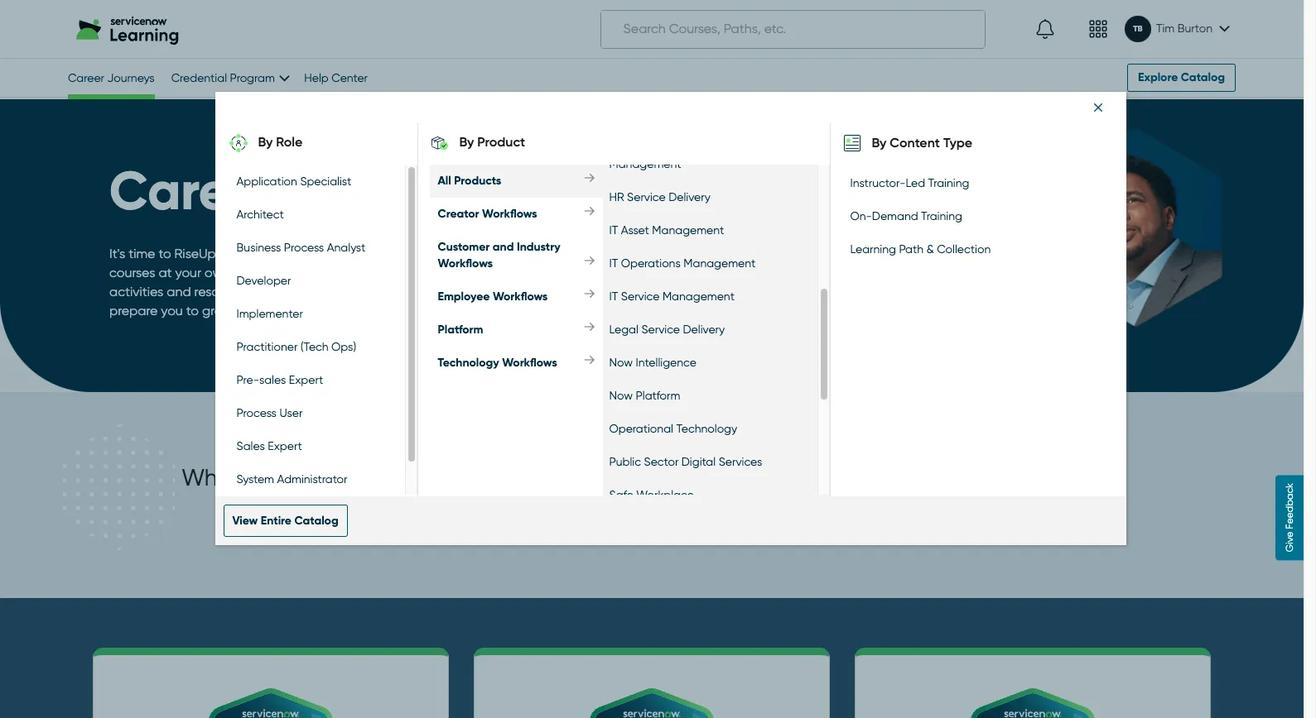 Task type: locate. For each thing, give the bounding box(es) containing it.
passionate
[[358, 303, 425, 319]]

by for by role
[[258, 134, 273, 150]]

0 vertical spatial in
[[469, 303, 479, 319]]

and up recommendation
[[727, 482, 751, 498]]

journeys inside main content
[[292, 159, 514, 224]]

that
[[255, 284, 280, 300], [591, 482, 617, 498]]

1 horizontal spatial by
[[459, 134, 474, 150]]

ops)
[[331, 340, 356, 354]]

2 vertical spatial you
[[812, 482, 834, 498]]

path
[[899, 243, 924, 256]]

expert right sales
[[289, 374, 323, 387]]

1 vertical spatial platform
[[636, 389, 680, 402]]

1 vertical spatial servicenow
[[933, 463, 1004, 479]]

0 horizontal spatial ecosystem.
[[580, 303, 648, 319]]

0 horizontal spatial career
[[68, 71, 104, 84]]

1 vertical spatial you
[[161, 303, 183, 319]]

by for by product
[[459, 134, 474, 150]]

to up at
[[159, 246, 171, 262]]

1 horizontal spatial you
[[528, 246, 550, 262]]

0 horizontal spatial by
[[258, 134, 273, 150]]

on up elevate
[[340, 265, 355, 281]]

service down operations
[[621, 290, 660, 303]]

1 horizontal spatial help
[[783, 482, 809, 498]]

management
[[609, 157, 681, 170], [652, 223, 724, 237], [684, 257, 756, 270], [662, 290, 735, 303]]

now up operational
[[609, 389, 633, 402]]

operational technology
[[609, 422, 737, 436]]

it up legal
[[609, 290, 618, 303]]

1 it from the top
[[609, 223, 618, 237]]

it
[[609, 223, 618, 237], [609, 257, 618, 270], [609, 290, 618, 303]]

servicenow,
[[248, 246, 321, 262]]

sales
[[236, 440, 265, 453]]

workflows
[[482, 207, 537, 221], [438, 257, 493, 271], [493, 290, 548, 304], [502, 356, 557, 370]]

led
[[906, 176, 925, 190]]

servicenow down curated
[[506, 303, 577, 319]]

expert
[[289, 374, 323, 387], [268, 440, 302, 453]]

a inside it's time to riseup with servicenow, and career journeys can help get you there. take courses at your own pace, get hands-on practice, track your progress, and explore activities and resources that can elevate your skills. these carefully curated journeys will prepare you to grow a career you're truly passionate about in the servicenow ecosystem.
[[236, 303, 244, 319]]

now down legal
[[609, 356, 633, 369]]

to left grow
[[186, 303, 199, 319]]

service right hr
[[627, 190, 666, 204]]

0 horizontal spatial help
[[474, 246, 500, 262]]

1 horizontal spatial to
[[186, 303, 199, 319]]

management for service
[[662, 290, 735, 303]]

1 horizontal spatial career
[[109, 159, 279, 224]]

career journeys main content
[[0, 99, 1304, 719]]

your left skills
[[1017, 482, 1043, 498]]

help center link
[[304, 71, 368, 84]]

1 vertical spatial training
[[921, 210, 962, 223]]

pre-
[[236, 374, 259, 387]]

it for it service management
[[609, 290, 618, 303]]

0 vertical spatial delivery
[[669, 190, 711, 204]]

workplace
[[636, 489, 694, 502]]

public sector digital services
[[609, 455, 762, 469]]

sector
[[644, 455, 679, 469]]

delivery
[[669, 190, 711, 204], [683, 323, 725, 336]]

it left the asset
[[609, 223, 618, 237]]

service right sciences
[[766, 141, 805, 154]]

now
[[609, 356, 633, 369], [609, 389, 633, 402]]

1 vertical spatial expert
[[268, 440, 302, 453]]

business process analyst
[[236, 241, 365, 254]]

0 vertical spatial it
[[609, 223, 618, 237]]

these
[[421, 284, 456, 300]]

workflows for technology
[[502, 356, 557, 370]]

career
[[352, 246, 391, 262], [247, 303, 286, 319], [254, 465, 322, 492]]

truly
[[329, 303, 355, 319]]

view entire catalog
[[232, 515, 338, 529]]

1 horizontal spatial journeys
[[292, 159, 514, 224]]

1 vertical spatial journeys
[[565, 284, 615, 300]]

you right prepare in the top of the page
[[161, 303, 183, 319]]

in down carefully
[[469, 303, 479, 319]]

and up progress, at the left top
[[493, 240, 514, 254]]

0 horizontal spatial servicenow
[[506, 303, 577, 319]]

management up it operations management 'link'
[[652, 223, 724, 237]]

workflows down customer
[[438, 257, 493, 271]]

0 vertical spatial process
[[284, 241, 324, 254]]

2 vertical spatial journeys
[[610, 463, 660, 479]]

product
[[477, 134, 525, 150]]

0 vertical spatial get
[[503, 246, 524, 262]]

can up the you're
[[284, 284, 307, 300]]

catalog inside button
[[294, 515, 338, 529]]

1 vertical spatial now
[[609, 389, 633, 402]]

0 horizontal spatial on
[[340, 265, 355, 281]]

2 horizontal spatial a
[[864, 482, 872, 498]]

1 horizontal spatial platform
[[636, 389, 680, 402]]

demand
[[872, 210, 918, 223]]

application developer image
[[590, 689, 714, 719]]

by left role
[[258, 134, 273, 150]]

1 vertical spatial catalog
[[294, 515, 338, 529]]

1 horizontal spatial technology
[[676, 422, 737, 436]]

2 vertical spatial career
[[565, 463, 606, 479]]

delivery for legal service delivery
[[683, 323, 725, 336]]

1 horizontal spatial that
[[591, 482, 617, 498]]

0 vertical spatial servicenow
[[506, 303, 577, 319]]

technology up digital
[[676, 422, 737, 436]]

service for it service management
[[621, 290, 660, 303]]

servicenow inside career journeys are designed around in-demand roles in the servicenow ecosystem. choose one that fits your interests, and we'll help you find a starting level based on your skills and experience.
[[933, 463, 1004, 479]]

0 vertical spatial platform
[[438, 323, 483, 337]]

journeys up fits
[[610, 463, 660, 479]]

journey banner image image
[[762, 116, 1223, 376]]

that up experience.
[[591, 482, 617, 498]]

and inside healthcare and life sciences service management
[[671, 141, 692, 154]]

you down demand
[[812, 482, 834, 498]]

1 horizontal spatial the
[[910, 463, 930, 479]]

legal service delivery link
[[609, 323, 725, 336]]

1 vertical spatial it
[[609, 257, 618, 270]]

0 vertical spatial now
[[609, 356, 633, 369]]

a inside career journeys are designed around in-demand roles in the servicenow ecosystem. choose one that fits your interests, and we'll help you find a starting level based on your skills and experience.
[[864, 482, 872, 498]]

customer and industry workflows
[[438, 240, 560, 271]]

skills.
[[388, 284, 418, 300]]

safe workplace link
[[609, 489, 694, 502]]

hands-
[[295, 265, 340, 281]]

2 horizontal spatial by
[[872, 135, 886, 151]]

1 vertical spatial on
[[998, 482, 1013, 498]]

0 vertical spatial ecosystem.
[[580, 303, 648, 319]]

0 horizontal spatial the
[[483, 303, 503, 319]]

0 vertical spatial training
[[928, 176, 969, 190]]

for
[[289, 498, 317, 525]]

courses
[[109, 265, 155, 281]]

in inside career journeys are designed around in-demand roles in the servicenow ecosystem. choose one that fits your interests, and we'll help you find a starting level based on your skills and experience.
[[896, 463, 906, 479]]

expert down user
[[268, 440, 302, 453]]

0 vertical spatial on
[[340, 265, 355, 281]]

the down carefully
[[483, 303, 503, 319]]

practitioner (tech ops) link
[[236, 340, 356, 354]]

0 vertical spatial that
[[255, 284, 280, 300]]

technology down about
[[438, 356, 499, 370]]

0 horizontal spatial process
[[236, 407, 277, 420]]

platform down about
[[438, 323, 483, 337]]

management down healthcare
[[609, 157, 681, 170]]

you left there. on the left
[[528, 246, 550, 262]]

process up sales at the bottom of the page
[[236, 407, 277, 420]]

can
[[447, 246, 471, 262], [284, 284, 307, 300]]

management down it operations management
[[662, 290, 735, 303]]

2 horizontal spatial you
[[812, 482, 834, 498]]

0 horizontal spatial catalog
[[294, 515, 338, 529]]

products
[[454, 174, 501, 188]]

role
[[276, 134, 303, 150]]

0 vertical spatial catalog
[[1181, 70, 1225, 84]]

1 vertical spatial process
[[236, 407, 277, 420]]

1 vertical spatial a
[[864, 482, 872, 498]]

safe
[[609, 489, 633, 502]]

management for operations
[[684, 257, 756, 270]]

0 horizontal spatial can
[[284, 284, 307, 300]]

journeys down explore at the top left of the page
[[565, 284, 615, 300]]

process user
[[236, 407, 303, 420]]

1 horizontal spatial can
[[447, 246, 471, 262]]

can down creator
[[447, 246, 471, 262]]

and up curated
[[537, 265, 561, 281]]

0 vertical spatial journeys
[[394, 246, 444, 262]]

around
[[746, 463, 790, 479]]

0 horizontal spatial get
[[271, 265, 292, 281]]

1 now from the top
[[609, 356, 633, 369]]

administrator
[[277, 473, 347, 486]]

training right led
[[928, 176, 969, 190]]

which
[[182, 465, 248, 492]]

explore
[[564, 265, 609, 281]]

by product
[[459, 134, 525, 150]]

1 vertical spatial career journeys
[[109, 159, 514, 224]]

by for by content type
[[872, 135, 886, 151]]

instructor-led training link
[[850, 176, 969, 190]]

platform down now intelligence link
[[636, 389, 680, 402]]

2 horizontal spatial career
[[565, 463, 606, 479]]

2 it from the top
[[609, 257, 618, 270]]

1 horizontal spatial servicenow
[[933, 463, 1004, 479]]

now for now intelligence
[[609, 356, 633, 369]]

you're
[[290, 303, 325, 319]]

legal service delivery
[[609, 323, 725, 336]]

that inside it's time to riseup with servicenow, and career journeys can help get you there. take courses at your own pace, get hands-on practice, track your progress, and explore activities and resources that can elevate your skills. these carefully curated journeys will prepare you to grow a career you're truly passionate about in the servicenow ecosystem.
[[255, 284, 280, 300]]

3 it from the top
[[609, 290, 618, 303]]

help down in- at the bottom right of page
[[783, 482, 809, 498]]

delivery up it asset management
[[669, 190, 711, 204]]

the
[[483, 303, 503, 319], [910, 463, 930, 479]]

servicenow up based
[[933, 463, 1004, 479]]

0 vertical spatial help
[[474, 246, 500, 262]]

help inside it's time to riseup with servicenow, and career journeys can help get you there. take courses at your own pace, get hands-on practice, track your progress, and explore activities and resources that can elevate your skills. these carefully curated journeys will prepare you to grow a career you're truly passionate about in the servicenow ecosystem.
[[474, 246, 500, 262]]

workflows inside customer and industry workflows
[[438, 257, 493, 271]]

2 vertical spatial career
[[254, 465, 322, 492]]

ecosystem. up legal
[[580, 303, 648, 319]]

a right get
[[664, 501, 673, 517]]

1 vertical spatial ecosystem.
[[1007, 463, 1075, 479]]

view entire catalog link
[[232, 515, 338, 529]]

and left life
[[671, 141, 692, 154]]

get down servicenow,
[[271, 265, 292, 281]]

asset
[[621, 223, 649, 237]]

implementer image
[[971, 689, 1095, 719]]

it right explore at the top left of the page
[[609, 257, 618, 270]]

system administrator
[[236, 473, 347, 486]]

0 horizontal spatial to
[[159, 246, 171, 262]]

view
[[232, 515, 258, 529]]

workflows down curated
[[502, 356, 557, 370]]

entire
[[261, 515, 292, 529]]

1 vertical spatial to
[[186, 303, 199, 319]]

service up intelligence
[[641, 323, 680, 336]]

choose
[[1078, 463, 1125, 479]]

0 vertical spatial journeys
[[107, 71, 155, 84]]

1 horizontal spatial on
[[998, 482, 1013, 498]]

1 horizontal spatial catalog
[[1181, 70, 1225, 84]]

on right based
[[998, 482, 1013, 498]]

0 vertical spatial a
[[236, 303, 244, 319]]

0 vertical spatial expert
[[289, 374, 323, 387]]

in-
[[793, 463, 810, 479]]

workflows down progress, at the left top
[[493, 290, 548, 304]]

1 vertical spatial that
[[591, 482, 617, 498]]

service
[[766, 141, 805, 154], [627, 190, 666, 204], [621, 290, 660, 303], [641, 323, 680, 336]]

it asset management link
[[609, 223, 724, 237]]

training up &
[[921, 210, 962, 223]]

the up level
[[910, 463, 930, 479]]

sciences
[[716, 141, 763, 154]]

1 vertical spatial help
[[783, 482, 809, 498]]

by left content
[[872, 135, 886, 151]]

1 horizontal spatial ecosystem.
[[1007, 463, 1075, 479]]

system administrator link
[[236, 473, 347, 486]]

1 vertical spatial journeys
[[292, 159, 514, 224]]

help up progress, at the left top
[[474, 246, 500, 262]]

(tech
[[301, 340, 328, 354]]

1 vertical spatial delivery
[[683, 323, 725, 336]]

journeys up track
[[394, 246, 444, 262]]

a right the find
[[864, 482, 872, 498]]

now for now platform
[[609, 389, 633, 402]]

healthcare and life sciences service management
[[609, 141, 805, 170]]

1 horizontal spatial get
[[503, 246, 524, 262]]

is
[[411, 465, 426, 492]]

0 vertical spatial career
[[68, 71, 104, 84]]

a right grow
[[236, 303, 244, 319]]

elevate
[[310, 284, 355, 300]]

0 vertical spatial to
[[159, 246, 171, 262]]

help center
[[304, 71, 368, 84]]

in
[[469, 303, 479, 319], [896, 463, 906, 479]]

and inside customer and industry workflows
[[493, 240, 514, 254]]

process up hands-
[[284, 241, 324, 254]]

workflows down all products link
[[482, 207, 537, 221]]

ecosystem. up skills
[[1007, 463, 1075, 479]]

get
[[638, 501, 661, 517]]

business
[[236, 241, 281, 254]]

service for legal service delivery
[[641, 323, 680, 336]]

explore catalog
[[1138, 70, 1225, 84]]

2 vertical spatial it
[[609, 290, 618, 303]]

0 horizontal spatial journeys
[[107, 71, 155, 84]]

0 horizontal spatial in
[[469, 303, 479, 319]]

1 horizontal spatial in
[[896, 463, 906, 479]]

hr service delivery
[[609, 190, 711, 204]]

1 vertical spatial the
[[910, 463, 930, 479]]

1 vertical spatial in
[[896, 463, 906, 479]]

career inside which career journey is right for you?
[[254, 465, 322, 492]]

pre-sales expert link
[[236, 374, 323, 387]]

servicenow inside it's time to riseup with servicenow, and career journeys can help get you there. take courses at your own pace, get hands-on practice, track your progress, and explore activities and resources that can elevate your skills. these carefully curated journeys will prepare you to grow a career you're truly passionate about in the servicenow ecosystem.
[[506, 303, 577, 319]]

management up it service management
[[684, 257, 756, 270]]

it's time to riseup with servicenow, and career journeys can help get you there. take courses at your own pace, get hands-on practice, track your progress, and explore activities and resources that can elevate your skills. these carefully curated journeys will prepare you to grow a career you're truly passionate about in the servicenow ecosystem.
[[109, 246, 648, 319]]

in up starting
[[896, 463, 906, 479]]

content
[[890, 135, 940, 151]]

service for hr service delivery
[[627, 190, 666, 204]]

employee
[[438, 290, 490, 304]]

1 vertical spatial can
[[284, 284, 307, 300]]

pace,
[[233, 265, 268, 281]]

1 vertical spatial career
[[109, 159, 279, 224]]

by left product on the left of the page
[[459, 134, 474, 150]]

get up progress, at the left top
[[503, 246, 524, 262]]

0 horizontal spatial that
[[255, 284, 280, 300]]

delivery down it service management 'link'
[[683, 323, 725, 336]]

0 vertical spatial career journeys
[[68, 71, 155, 84]]

0 horizontal spatial a
[[236, 303, 244, 319]]

that up implementer
[[255, 284, 280, 300]]

0 vertical spatial the
[[483, 303, 503, 319]]

0 horizontal spatial technology
[[438, 356, 499, 370]]

1 horizontal spatial a
[[664, 501, 673, 517]]

2 now from the top
[[609, 389, 633, 402]]



Task type: vqa. For each thing, say whether or not it's contained in the screenshot.
(Utah
no



Task type: describe. For each thing, give the bounding box(es) containing it.
on inside it's time to riseup with servicenow, and career journeys can help get you there. take courses at your own pace, get hands-on practice, track your progress, and explore activities and resources that can elevate your skills. these carefully curated journeys will prepare you to grow a career you're truly passionate about in the servicenow ecosystem.
[[340, 265, 355, 281]]

career journeys are designed around in-demand roles in the servicenow ecosystem. choose one that fits your interests, and we'll help you find a starting level based on your skills and experience.
[[565, 463, 1125, 517]]

developer link
[[236, 274, 291, 287]]

demand
[[810, 463, 862, 479]]

workflows for creator
[[482, 207, 537, 221]]

and up hands-
[[324, 246, 349, 262]]

system
[[236, 473, 274, 486]]

and down at
[[167, 284, 191, 300]]

find
[[838, 482, 860, 498]]

application specialist
[[236, 175, 351, 188]]

there.
[[553, 246, 587, 262]]

ecosystem. inside career journeys are designed around in-demand roles in the servicenow ecosystem. choose one that fits your interests, and we'll help you find a starting level based on your skills and experience.
[[1007, 463, 1075, 479]]

now platform
[[609, 389, 680, 402]]

collection
[[937, 243, 991, 256]]

your up employee
[[449, 265, 475, 281]]

healthcare and life sciences service management link
[[609, 141, 805, 170]]

application
[[236, 175, 297, 188]]

carefully
[[460, 284, 511, 300]]

training for on-demand training
[[921, 210, 962, 223]]

application specialist link
[[236, 175, 351, 188]]

learning path & collection link
[[850, 243, 991, 256]]

it operations management link
[[609, 257, 756, 270]]

pre-sales expert
[[236, 374, 323, 387]]

you inside career journeys are designed around in-demand roles in the servicenow ecosystem. choose one that fits your interests, and we'll help you find a starting level based on your skills and experience.
[[812, 482, 834, 498]]

public sector digital services link
[[609, 455, 762, 469]]

your down practice,
[[359, 284, 385, 300]]

starting
[[875, 482, 922, 498]]

based
[[956, 482, 994, 498]]

now intelligence
[[609, 356, 696, 369]]

healthcare
[[609, 141, 668, 154]]

on-demand training
[[850, 210, 962, 223]]

journeys inside career journeys are designed around in-demand roles in the servicenow ecosystem. choose one that fits your interests, and we'll help you find a starting level based on your skills and experience.
[[610, 463, 660, 479]]

activities
[[109, 284, 163, 300]]

all products
[[438, 174, 501, 188]]

and down choose
[[1076, 482, 1100, 498]]

type
[[943, 135, 972, 151]]

get a recommendation link
[[638, 501, 781, 517]]

we'll
[[754, 482, 779, 498]]

hexagon dots image image
[[63, 425, 175, 551]]

help
[[304, 71, 329, 84]]

architect link
[[236, 208, 284, 221]]

learning path & collection
[[850, 243, 991, 256]]

that inside career journeys are designed around in-demand roles in the servicenow ecosystem. choose one that fits your interests, and we'll help you find a starting level based on your skills and experience.
[[591, 482, 617, 498]]

the inside career journeys are designed around in-demand roles in the servicenow ecosystem. choose one that fits your interests, and we'll help you find a starting level based on your skills and experience.
[[910, 463, 930, 479]]

it service management link
[[609, 290, 735, 303]]

progress,
[[479, 265, 533, 281]]

sales expert link
[[236, 440, 302, 453]]

0 vertical spatial can
[[447, 246, 471, 262]]

will
[[618, 284, 636, 300]]

industry
[[517, 240, 560, 254]]

take
[[590, 246, 618, 262]]

0 horizontal spatial platform
[[438, 323, 483, 337]]

the inside it's time to riseup with servicenow, and career journeys can help get you there. take courses at your own pace, get hands-on practice, track your progress, and explore activities and resources that can elevate your skills. these carefully curated journeys will prepare you to grow a career you're truly passionate about in the servicenow ecosystem.
[[483, 303, 503, 319]]

fits
[[620, 482, 638, 498]]

1 horizontal spatial process
[[284, 241, 324, 254]]

operations
[[621, 257, 681, 270]]

by content type
[[872, 135, 972, 151]]

customer
[[438, 240, 490, 254]]

employee workflows
[[438, 290, 548, 304]]

designed
[[686, 463, 743, 479]]

own
[[205, 265, 230, 281]]

explore catalog link
[[1127, 64, 1236, 92]]

architect
[[236, 208, 284, 221]]

career journeys inside main content
[[109, 159, 514, 224]]

track
[[415, 265, 446, 281]]

workflows for employee
[[493, 290, 548, 304]]

center
[[331, 71, 368, 84]]

1 vertical spatial career
[[247, 303, 286, 319]]

0 vertical spatial technology
[[438, 356, 499, 370]]

technology workflows
[[438, 356, 557, 370]]

roles
[[865, 463, 893, 479]]

management inside healthcare and life sciences service management
[[609, 157, 681, 170]]

ecosystem. inside it's time to riseup with servicenow, and career journeys can help get you there. take courses at your own pace, get hands-on practice, track your progress, and explore activities and resources that can elevate your skills. these carefully curated journeys will prepare you to grow a career you're truly passionate about in the servicenow ecosystem.
[[580, 303, 648, 319]]

it asset management
[[609, 223, 724, 237]]

hr service delivery link
[[609, 190, 711, 204]]

curated
[[514, 284, 562, 300]]

operational technology link
[[609, 422, 737, 436]]

specialist
[[300, 175, 351, 188]]

on inside career journeys are designed around in-demand roles in the servicenow ecosystem. choose one that fits your interests, and we'll help you find a starting level based on your skills and experience.
[[998, 482, 1013, 498]]

0 horizontal spatial you
[[161, 303, 183, 319]]

it for it operations management
[[609, 257, 618, 270]]

help inside career journeys are designed around in-demand roles in the servicenow ecosystem. choose one that fits your interests, and we'll help you find a starting level based on your skills and experience.
[[783, 482, 809, 498]]

0 vertical spatial you
[[528, 246, 550, 262]]

on-demand training link
[[850, 210, 962, 223]]

experience.
[[565, 501, 635, 517]]

service inside healthcare and life sciences service management
[[766, 141, 805, 154]]

are
[[663, 463, 683, 479]]

1 vertical spatial technology
[[676, 422, 737, 436]]

training for instructor-led training
[[928, 176, 969, 190]]

get a recommendation
[[638, 501, 781, 517]]

practice,
[[358, 265, 412, 281]]

&
[[926, 243, 934, 256]]

by role
[[258, 134, 303, 150]]

career journeys link
[[68, 71, 155, 99]]

management for asset
[[652, 223, 724, 237]]

public
[[609, 455, 641, 469]]

resources
[[194, 284, 251, 300]]

0 vertical spatial career
[[352, 246, 391, 262]]

hr
[[609, 190, 624, 204]]

2 vertical spatial a
[[664, 501, 673, 517]]

your up get
[[641, 482, 667, 498]]

services
[[719, 455, 762, 469]]

delivery for hr service delivery
[[669, 190, 711, 204]]

user
[[279, 407, 303, 420]]

journey
[[328, 465, 405, 492]]

implementer
[[236, 307, 303, 321]]

1 vertical spatial get
[[271, 265, 292, 281]]

which career journey is right for you?
[[182, 465, 426, 525]]

recommendation
[[676, 501, 781, 517]]

system administrator image
[[209, 689, 333, 719]]

life
[[695, 141, 713, 154]]

it for it asset management
[[609, 223, 618, 237]]

all
[[438, 174, 451, 188]]

practitioner
[[236, 340, 298, 354]]

developer
[[236, 274, 291, 287]]

sales expert
[[236, 440, 302, 453]]

in inside it's time to riseup with servicenow, and career journeys can help get you there. take courses at your own pace, get hands-on practice, track your progress, and explore activities and resources that can elevate your skills. these carefully curated journeys will prepare you to grow a career you're truly passionate about in the servicenow ecosystem.
[[469, 303, 479, 319]]

one
[[565, 482, 588, 498]]

career inside career journeys are designed around in-demand roles in the servicenow ecosystem. choose one that fits your interests, and we'll help you find a starting level based on your skills and experience.
[[565, 463, 606, 479]]

your down riseup
[[175, 265, 201, 281]]



